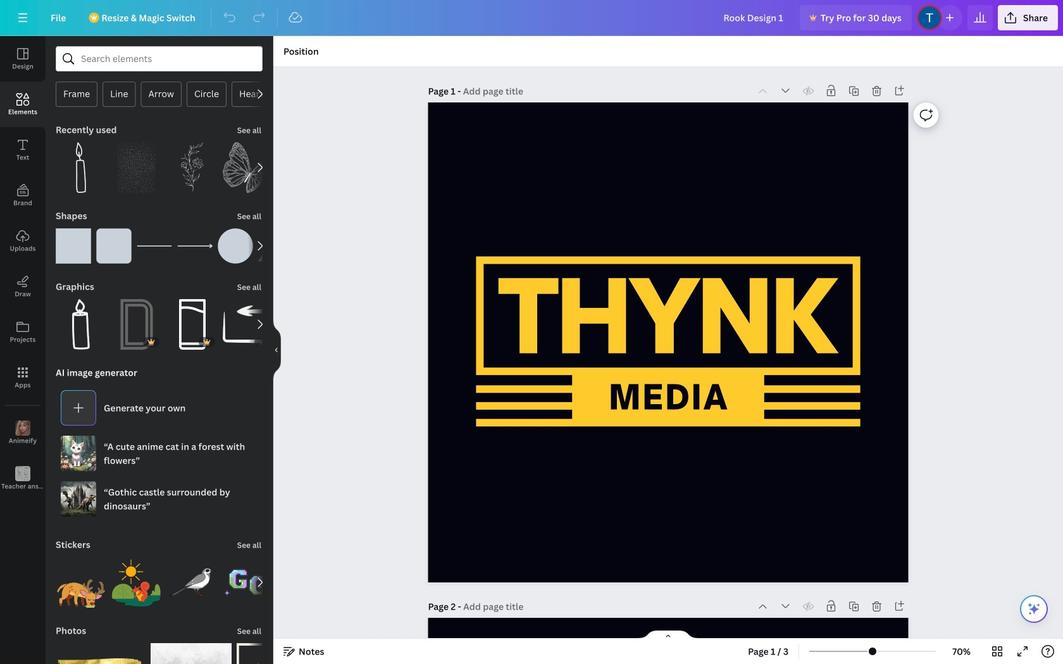 Task type: vqa. For each thing, say whether or not it's contained in the screenshot.
of to the top
no



Task type: describe. For each thing, give the bounding box(es) containing it.
2 add this line to the canvas image from the left
[[177, 229, 213, 264]]

rounded square image
[[96, 229, 132, 264]]

side panel tab list
[[0, 36, 46, 502]]

sketchy drawing arrows vector illustration image
[[223, 299, 273, 350]]

egypt white gold sprinkles scattered chunks rectangle image
[[111, 142, 162, 193]]

Page title text field
[[463, 85, 525, 97]]

1 add this line to the canvas image from the left
[[137, 229, 172, 264]]

golden texture,splashes of gold, background,element spot. image
[[56, 644, 146, 665]]

Design title text field
[[714, 5, 795, 30]]

paper film portrait image
[[237, 644, 278, 665]]

untitled media image
[[151, 644, 232, 665]]

1 candle doodle image from the top
[[56, 142, 106, 193]]



Task type: locate. For each thing, give the bounding box(es) containing it.
1 horizontal spatial add this line to the canvas image
[[177, 229, 213, 264]]

add this line to the canvas image right rounded square image on the left top of page
[[137, 229, 172, 264]]

Page title text field
[[464, 601, 525, 613]]

hide image
[[273, 320, 281, 381]]

main menu bar
[[0, 0, 1064, 36]]

two lines letter d design vector illustrator image
[[111, 299, 162, 350]]

1 vertical spatial candle doodle image
[[56, 299, 106, 350]]

group
[[56, 135, 106, 193], [111, 135, 162, 193], [167, 135, 218, 193], [56, 221, 91, 264], [96, 221, 132, 264], [218, 221, 253, 264], [111, 299, 162, 350], [223, 299, 273, 350], [56, 558, 106, 608], [111, 558, 162, 608], [167, 558, 218, 608], [223, 558, 273, 608], [151, 636, 232, 665], [56, 644, 146, 665], [237, 644, 278, 665]]

show pages image
[[638, 631, 699, 641]]

0 vertical spatial candle doodle image
[[56, 142, 106, 193]]

triangle up image
[[258, 229, 294, 264]]

2 candle doodle image from the top
[[56, 299, 106, 350]]

white circle shape image
[[218, 229, 253, 264]]

add this line to the canvas image
[[137, 229, 172, 264], [177, 229, 213, 264]]

candle doodle image left two lines letter d design vector illustrator image at the left of page
[[56, 299, 106, 350]]

canva assistant image
[[1027, 602, 1042, 617]]

square image
[[56, 229, 91, 264]]

candle doodle image left egypt white gold sprinkles scattered chunks rectangle image at left
[[56, 142, 106, 193]]

candle doodle image
[[56, 142, 106, 193], [56, 299, 106, 350]]

add this line to the canvas image left white circle shape image
[[177, 229, 213, 264]]

Search elements search field
[[81, 47, 237, 71]]

0 horizontal spatial add this line to the canvas image
[[137, 229, 172, 264]]



